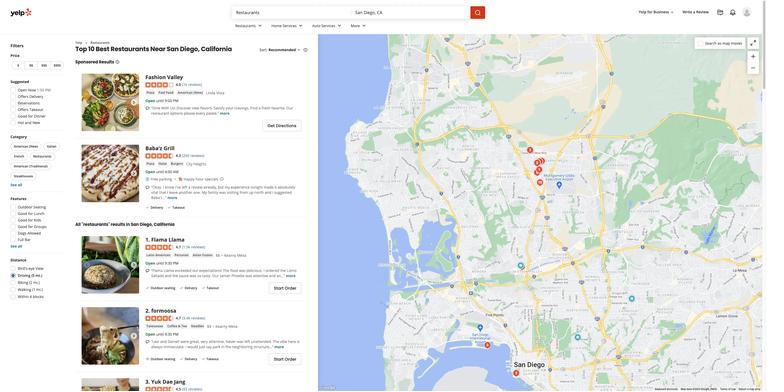 Task type: describe. For each thing, give the bounding box(es) containing it.
start order link for formoosa
[[269, 354, 301, 366]]

4.3 link
[[176, 153, 181, 159]]

taiwanese button
[[145, 324, 164, 329]]

write a review link
[[681, 7, 711, 17]]

16 parking v2 image
[[145, 177, 150, 182]]

2
[[145, 308, 148, 315]]

woomiok image
[[535, 178, 545, 188]]

free
[[151, 177, 158, 182]]

Find text field
[[236, 10, 347, 15]]

offers for offers takeout
[[18, 107, 28, 112]]

bar
[[25, 238, 31, 243]]

steakhouses button
[[10, 173, 36, 181]]

discover
[[177, 106, 191, 111]]

4.7 star rating image for formoosa
[[145, 316, 174, 322]]

taiwanese
[[147, 324, 163, 329]]

all
[[75, 222, 81, 228]]

open until 9:00 pm
[[145, 98, 179, 103]]

il posto image
[[573, 333, 583, 343]]

4.7 star rating image for flama
[[145, 245, 174, 250]]

until for (1k reviews)
[[156, 98, 164, 103]]

hot and new
[[18, 120, 40, 125]]

a inside "dine with us! discover new flavors. satisfy your cravings. find a fresh favorite. our restaurant options please every palate."
[[259, 106, 261, 111]]

but
[[218, 185, 224, 190]]

delivery for middle 16 checkmark v2 icon
[[185, 286, 197, 291]]

within 4 blocks
[[18, 295, 44, 300]]

(1k
[[182, 82, 187, 87]]

fast food button
[[158, 90, 175, 96]]

2 . formoosa
[[145, 308, 176, 315]]

more for cravings.
[[220, 111, 230, 116]]

i down made
[[272, 190, 273, 195]]

pm for llama
[[173, 261, 179, 266]]

good for dinner
[[18, 114, 46, 119]]

a inside the "okay. i know i've left a review already, but my experience tonight made it absolutely vital that i leave another one. my family was visiting from up north and i suggested baba'z…"
[[188, 185, 190, 190]]

new
[[192, 106, 199, 111]]

latin american button
[[145, 253, 171, 258]]

4.7 link for formoosa
[[176, 316, 181, 321]]

linda vista
[[206, 91, 224, 96]]

google,
[[701, 388, 710, 391]]

heights
[[194, 162, 207, 167]]

more for but
[[168, 195, 177, 200]]

good for good for dinner
[[18, 114, 27, 119]]

fashion
[[145, 74, 166, 81]]

next image for 1 . flama llama
[[131, 262, 137, 269]]

with
[[161, 106, 169, 111]]

0 horizontal spatial restaurants link
[[90, 41, 110, 45]]

and inside the "okay. i know i've left a review already, but my experience tonight made it absolutely vital that i leave another one. my family was visiting from up north and i suggested baba'z…"
[[265, 190, 271, 195]]

steamy piggy image
[[534, 157, 545, 167]]

reviews) for (1.5k reviews)
[[191, 245, 205, 250]]

more link for was
[[274, 345, 284, 350]]

$$ inside button
[[29, 63, 33, 68]]

9:30 for flama
[[165, 261, 172, 266]]

groups
[[34, 224, 47, 229]]

malibu farm san diego image
[[511, 369, 522, 379]]

our inside "dine with us! discover new flavors. satisfy your cravings. find a fresh favorite. our restaurant options please every palate."
[[286, 106, 293, 111]]

mi.) for driving (5 mi.)
[[36, 273, 42, 278]]

home
[[271, 23, 282, 28]]

0 vertical spatial san
[[167, 45, 179, 53]]

1 vertical spatial diego,
[[140, 222, 153, 228]]

latin american
[[147, 253, 170, 258]]

business
[[654, 10, 669, 15]]

tasty.
[[202, 274, 211, 279]]

takeout down leave
[[173, 206, 185, 210]]

visiting
[[227, 190, 239, 195]]

2 slideshow element from the top
[[82, 145, 139, 203]]

1 vertical spatial the
[[172, 274, 178, 279]]

pm for and
[[173, 332, 179, 337]]

mi.) for walking (1 mi.)
[[36, 288, 43, 292]]

french
[[14, 154, 24, 159]]

hour
[[196, 177, 204, 182]]

4.7 for flama llama
[[176, 245, 181, 250]]

price
[[10, 53, 20, 58]]

best
[[96, 45, 109, 53]]

very
[[201, 340, 208, 345]]

0 horizontal spatial (new)
[[29, 144, 38, 149]]

(3.4k
[[182, 316, 190, 321]]

order for 2 . formoosa
[[285, 357, 296, 363]]

16 speech v2 image for "flama
[[145, 269, 150, 273]]

0 horizontal spatial california
[[154, 222, 175, 228]]

kearny mesa for 2 . formoosa
[[216, 324, 238, 329]]

server
[[220, 274, 231, 279]]

1 vertical spatial 16 info v2 image
[[115, 60, 119, 64]]

bird's-
[[18, 266, 29, 271]]

directions
[[276, 123, 296, 129]]

1 horizontal spatial 16 info v2 image
[[303, 48, 308, 52]]

3
[[145, 379, 148, 386]]

open up the 16 parking v2 'icon'
[[145, 170, 155, 175]]

write a review
[[683, 10, 709, 15]]

and inside group
[[25, 120, 31, 125]]

offers for offers delivery
[[18, 94, 28, 99]]

from
[[240, 190, 248, 195]]

good for good for groups
[[18, 224, 27, 229]]

yelp for business
[[639, 10, 669, 15]]

dogs
[[18, 231, 26, 236]]

google image
[[319, 385, 337, 392]]

get
[[268, 123, 275, 129]]

kearny for flama llama
[[224, 253, 236, 258]]

yuk dae jang link
[[151, 379, 185, 386]]

was down the our
[[190, 274, 196, 279]]

our inside "flama llama exceeded our expectations! the food was delicious. i ordered the lomo saltado and the sauce was so tasty. our server phoebe was attentive and an…"
[[212, 274, 219, 279]]

was inside the "okay. i know i've left a review already, but my experience tonight made it absolutely vital that i leave another one. my family was visiting from up north and i suggested baba'z…"
[[219, 190, 226, 195]]

delivery inside group
[[29, 94, 43, 99]]

16 chevron down v2 image
[[297, 48, 301, 52]]

formoosa
[[151, 308, 176, 315]]

for for dinner
[[28, 114, 33, 119]]

us!
[[170, 106, 176, 111]]

takeout up "dinner"
[[29, 107, 43, 112]]

map for moves
[[723, 41, 730, 46]]

peruvian
[[175, 253, 189, 258]]

baba'z grill image
[[627, 294, 637, 305]]

good for good for lunch
[[18, 211, 27, 216]]

i right that
[[167, 190, 168, 195]]

business categories element
[[231, 19, 752, 34]]

0 vertical spatial restaurants link
[[231, 19, 267, 34]]

pizza for fashion valley
[[147, 91, 154, 95]]

outdoor seating for formoosa
[[151, 357, 175, 362]]

. for 2
[[148, 308, 150, 315]]

services for home services
[[283, 23, 297, 28]]

fashion valley image
[[516, 261, 526, 271]]

were
[[181, 340, 189, 345]]

a right report
[[747, 388, 749, 391]]

and right saltado
[[165, 274, 171, 279]]

and inside "lexi and daniel! were great, very attentive.  never was left unattended. the vibe here is always immaculate. i would just say park in the neighboring structure…"
[[160, 340, 167, 345]]

services for auto services
[[321, 23, 335, 28]]

restaurants inside restaurants button
[[33, 154, 51, 159]]

left inside the "okay. i know i've left a review already, but my experience tonight made it absolutely vital that i leave another one. my family was visiting from up north and i suggested baba'z…"
[[182, 185, 187, 190]]

home services
[[271, 23, 297, 28]]

american (new) for bottom american (new) "button"
[[14, 144, 38, 149]]

for for lunch
[[28, 211, 33, 216]]

takeout down say
[[207, 357, 219, 362]]

is
[[297, 340, 300, 345]]

(5
[[31, 273, 35, 278]]

start order for 1 . flama llama
[[274, 286, 296, 292]]

open for "dine with us! discover new flavors. satisfy your cravings. find a fresh favorite. our restaurant options please every palate."
[[145, 98, 155, 103]]

was up 'phoebe'
[[239, 268, 246, 273]]

open until 9:30 pm for formoosa
[[145, 332, 179, 337]]

the inside "lexi and daniel! were great, very attentive.  never was left unattended. the vibe here is always immaculate. i would just say park in the neighboring structure…"
[[226, 345, 231, 350]]

reviews) for (1k reviews)
[[188, 82, 202, 87]]

16 checkmark v2 image up 2
[[145, 286, 150, 290]]

see for features
[[10, 244, 17, 249]]

llama inside "flama llama exceeded our expectations! the food was delicious. i ordered the lomo saltado and the sauce was so tasty. our server phoebe was attentive and an…"
[[164, 268, 174, 273]]

as
[[718, 41, 722, 46]]

reviews) for (3.4k reviews)
[[191, 316, 205, 321]]

none field find
[[236, 10, 347, 15]]

more link for delicious.
[[286, 274, 296, 279]]

just
[[199, 345, 205, 350]]

group containing features
[[9, 196, 65, 249]]

"flama
[[151, 268, 163, 273]]

sauce
[[179, 274, 189, 279]]

24 chevron down v2 image for restaurants
[[257, 23, 263, 29]]

vista
[[216, 91, 224, 96]]

shortcuts
[[667, 388, 678, 391]]

pizza button for fashion
[[145, 90, 155, 96]]

0 vertical spatial in
[[126, 222, 130, 228]]

keyboard
[[655, 388, 666, 391]]

terms of use link
[[720, 388, 736, 391]]

map region
[[266, 1, 766, 392]]

zoom out image
[[750, 65, 757, 71]]

satisfy
[[214, 106, 225, 111]]

seating
[[33, 205, 46, 210]]

pizza link for baba'z grill
[[145, 161, 155, 167]]

pm for with
[[173, 98, 179, 103]]

price group
[[10, 53, 65, 71]]

ten seconds yunnan rice noodle image
[[537, 156, 547, 167]]

baba'z grill
[[145, 145, 175, 152]]

16 checkmark v2 image down leave
[[167, 206, 171, 210]]

1 horizontal spatial 16 checkmark v2 image
[[180, 286, 184, 290]]

seating for flama
[[164, 286, 175, 291]]

results
[[99, 59, 114, 65]]

more link for but
[[168, 195, 177, 200]]

american down category
[[14, 144, 28, 149]]

already,
[[204, 185, 217, 190]]

more for was
[[274, 345, 284, 350]]

i up that
[[163, 185, 164, 190]]

&
[[178, 324, 181, 329]]

american (new) for rightmost american (new) "button"
[[178, 91, 203, 95]]

pizza for baba'z grill
[[147, 162, 154, 166]]

yun tea house image
[[532, 168, 543, 178]]

get directions
[[268, 123, 296, 129]]

previous image for open until 9:30 pm
[[84, 333, 90, 340]]

2 horizontal spatial the
[[280, 268, 286, 273]]

seating for formoosa
[[164, 357, 175, 362]]

16 checkmark v2 image down just
[[201, 357, 206, 362]]

delicious.
[[247, 268, 263, 273]]

open for "flama llama exceeded our expectations! the food was delicious. i ordered the lomo saltado and the sauce was so tasty. our server phoebe was attentive and an…"
[[145, 261, 155, 266]]

burgers link
[[170, 161, 184, 167]]

16 happy hour specials v2 image
[[178, 177, 183, 182]]

(1.5k reviews) link
[[182, 244, 205, 250]]

kearny mesa for 1 . flama llama
[[224, 253, 246, 258]]

16 chevron down v2 image
[[670, 10, 674, 14]]

peruvian link
[[174, 253, 190, 258]]

delivery for 16 checkmark v2 icon to the left
[[151, 206, 163, 210]]

cravings.
[[234, 106, 249, 111]]

open for offers delivery
[[18, 88, 27, 93]]

attentive.
[[209, 340, 225, 345]]

fusion
[[202, 253, 213, 258]]

leave
[[169, 190, 178, 195]]

outdoor seating for flama
[[151, 286, 175, 291]]

hot
[[18, 120, 24, 125]]

"flama llama exceeded our expectations! the food was delicious. i ordered the lomo saltado and the sauce was so tasty. our server phoebe was attentive and an…"
[[151, 268, 297, 279]]

taiwanese link
[[145, 324, 164, 329]]

burgers
[[171, 162, 183, 166]]

structure…"
[[254, 345, 273, 350]]

map for error
[[749, 388, 755, 391]]

1 horizontal spatial california
[[201, 45, 232, 53]]

16 speech v2 image for "okay.
[[145, 186, 150, 190]]

search image
[[475, 10, 481, 16]]

noodles button
[[190, 324, 205, 329]]

outdoor for 1
[[151, 286, 164, 291]]

review
[[696, 10, 709, 15]]

(1k reviews) link
[[182, 82, 202, 87]]



Task type: locate. For each thing, give the bounding box(es) containing it.
1 24 chevron down v2 image from the left
[[298, 23, 304, 29]]

1 vertical spatial pizza link
[[145, 161, 155, 167]]

1 see all button from the top
[[10, 183, 22, 188]]

0 vertical spatial 4.7 star rating image
[[145, 245, 174, 250]]

was inside "lexi and daniel! were great, very attentive.  never was left unattended. the vibe here is always immaculate. i would just say park in the neighboring structure…"
[[237, 340, 244, 345]]

"lexi
[[151, 340, 159, 345]]

until
[[156, 98, 164, 103], [156, 170, 164, 175], [156, 261, 164, 266], [156, 332, 164, 337]]

24 chevron down v2 image inside 'restaurants' link
[[257, 23, 263, 29]]

absolutely
[[278, 185, 295, 190]]

1 pizza link from the top
[[145, 90, 155, 96]]

diego,
[[180, 45, 200, 53], [140, 222, 153, 228]]

3 good from the top
[[18, 218, 27, 223]]

kearny
[[224, 253, 236, 258], [216, 324, 228, 329]]

see all button for category
[[10, 183, 22, 188]]

4.7 left (3.4k
[[176, 316, 181, 321]]

unattended.
[[251, 340, 272, 345]]

24 chevron down v2 image for more
[[361, 23, 367, 29]]

3 . from the top
[[148, 379, 150, 386]]

1 vertical spatial restaurants link
[[90, 41, 110, 45]]

left inside "lexi and daniel! were great, very attentive.  never was left unattended. the vibe here is always immaculate. i would just say park in the neighboring structure…"
[[245, 340, 250, 345]]

tea
[[181, 324, 187, 329]]

start order
[[274, 286, 296, 292], [274, 357, 296, 363]]

baba'z…"
[[151, 195, 167, 200]]

happy hour specials
[[184, 177, 218, 182]]

good up good for kids
[[18, 211, 27, 216]]

see all button for features
[[10, 244, 22, 249]]

2 open until 9:30 pm from the top
[[145, 332, 179, 337]]

(new) inside american (new) link
[[194, 91, 203, 95]]

1 vertical spatial 9:30
[[165, 332, 172, 337]]

in right the park
[[221, 345, 225, 350]]

recommended button
[[269, 47, 301, 52]]

1 vertical spatial previous image
[[84, 333, 90, 340]]

"dine with us! discover new flavors. satisfy your cravings. find a fresh favorite. our restaurant options please every palate."
[[151, 106, 293, 116]]

(266 reviews) link
[[182, 153, 204, 159]]

i down were
[[186, 345, 187, 350]]

2 see all from the top
[[10, 244, 22, 249]]

until down fast
[[156, 98, 164, 103]]

0 vertical spatial 16 info v2 image
[[303, 48, 308, 52]]

american (new) button up french
[[10, 143, 41, 151]]

2 none field from the left
[[355, 10, 466, 15]]

4.7
[[176, 245, 181, 250], [176, 316, 181, 321]]

pm right 9:00 at the top
[[173, 98, 179, 103]]

group containing suggested
[[9, 79, 65, 127]]

1 vertical spatial .
[[148, 308, 150, 315]]

$$ left $$$ button
[[29, 63, 33, 68]]

pm inside group
[[45, 88, 51, 93]]

please
[[184, 111, 195, 116]]

here
[[288, 340, 296, 345]]

16 speech v2 image
[[145, 106, 150, 111], [145, 186, 150, 190], [145, 269, 150, 273], [145, 340, 150, 345]]

1 vertical spatial map
[[749, 388, 755, 391]]

1 order from the top
[[285, 286, 296, 292]]

mi.) for biking (2 mi.)
[[33, 280, 40, 285]]

1 all from the top
[[18, 183, 22, 188]]

report a map error
[[739, 388, 761, 391]]

kearny up the food
[[224, 253, 236, 258]]

slideshow element
[[82, 74, 139, 131], [82, 145, 139, 203], [82, 237, 139, 294], [82, 308, 139, 365]]

24 chevron down v2 image right auto services
[[336, 23, 343, 29]]

american inside american (new) link
[[178, 91, 193, 95]]

american inside latin american button
[[155, 253, 170, 258]]

0 vertical spatial order
[[285, 286, 296, 292]]

flama llama image
[[534, 165, 545, 175]]

4 slideshow element from the top
[[82, 308, 139, 365]]

for for business
[[648, 10, 653, 15]]

0 vertical spatial seating
[[164, 286, 175, 291]]

next image
[[131, 100, 137, 106]]

see all for features
[[10, 244, 22, 249]]

0 horizontal spatial 24 chevron down v2 image
[[257, 23, 263, 29]]

yuk dae jang image
[[525, 145, 536, 156]]

0 horizontal spatial services
[[283, 23, 297, 28]]

reviews) up city heights
[[190, 153, 204, 158]]

more link for cravings.
[[220, 111, 230, 116]]

ordered
[[266, 268, 279, 273]]

would
[[188, 345, 198, 350]]

(3.4k reviews) link
[[182, 316, 205, 321]]

4.7 link left (3.4k
[[176, 316, 181, 321]]

good up "dogs"
[[18, 224, 27, 229]]

kearny for formoosa
[[216, 324, 228, 329]]

1 vertical spatial start
[[274, 357, 284, 363]]

1 4.7 star rating image from the top
[[145, 245, 174, 250]]

1 good from the top
[[18, 114, 27, 119]]

for inside button
[[648, 10, 653, 15]]

reservations
[[18, 101, 40, 106]]

start order for 2 . formoosa
[[274, 357, 296, 363]]

group
[[748, 51, 759, 74], [9, 79, 65, 127], [9, 134, 65, 188], [9, 196, 65, 249]]

1 vertical spatial outdoor
[[151, 286, 164, 291]]

1 horizontal spatial the
[[273, 340, 279, 345]]

outdoor seating
[[151, 286, 175, 291], [151, 357, 175, 362]]

offers takeout
[[18, 107, 43, 112]]

1 vertical spatial offers
[[18, 107, 28, 112]]

for down offers takeout
[[28, 114, 33, 119]]

2 until from the top
[[156, 170, 164, 175]]

pm
[[45, 88, 51, 93], [173, 98, 179, 103], [173, 261, 179, 266], [173, 332, 179, 337]]

i inside "lexi and daniel! were great, very attentive.  never was left unattended. the vibe here is always immaculate. i would just say park in the neighboring structure…"
[[186, 345, 187, 350]]

1 horizontal spatial left
[[245, 340, 250, 345]]

0 vertical spatial open until 9:30 pm
[[145, 261, 179, 266]]

previous image for open until 9:00 pm
[[84, 100, 90, 106]]

1 vertical spatial 4.7 link
[[176, 316, 181, 321]]

new
[[32, 120, 40, 125]]

$$$$ button
[[51, 61, 64, 70]]

outdoor seating
[[18, 205, 46, 210]]

24 chevron down v2 image inside auto services link
[[336, 23, 343, 29]]

mesa up the food
[[237, 253, 246, 258]]

previous image for open until 4:00 am
[[84, 171, 90, 177]]

see for category
[[10, 183, 17, 188]]

0 horizontal spatial our
[[212, 274, 219, 279]]

delivery for 16 checkmark v2 image below immaculate. at left bottom
[[185, 357, 197, 362]]

1 none field from the left
[[236, 10, 347, 15]]

1 vertical spatial the
[[273, 340, 279, 345]]

1 vertical spatial (new)
[[29, 144, 38, 149]]

baba'z grill image
[[82, 145, 139, 203]]

all
[[18, 183, 22, 188], [18, 244, 22, 249]]

pizza button for baba'z
[[145, 161, 155, 167]]

left up neighboring
[[245, 340, 250, 345]]

1 seating from the top
[[164, 286, 175, 291]]

coffee & tea link
[[166, 324, 188, 329]]

1 vertical spatial san
[[131, 222, 139, 228]]

flama llama image
[[82, 237, 139, 294]]

until for (3.4k reviews)
[[156, 332, 164, 337]]

0 vertical spatial american (new)
[[178, 91, 203, 95]]

until for (266 reviews)
[[156, 170, 164, 175]]

2 vertical spatial mi.)
[[36, 288, 43, 292]]

previous image
[[84, 100, 90, 106], [84, 333, 90, 340]]

city
[[186, 162, 193, 167]]

1 24 chevron down v2 image from the left
[[257, 23, 263, 29]]

of
[[728, 388, 731, 391]]

until for (1.5k reviews)
[[156, 261, 164, 266]]

blocks
[[33, 295, 44, 300]]

4.7 link for flama llama
[[176, 244, 181, 250]]

get directions link
[[263, 120, 301, 132]]

start down vibe
[[274, 357, 284, 363]]

0 vertical spatial 9:30
[[165, 261, 172, 266]]

start for 2 . formoosa
[[274, 357, 284, 363]]

mi.)
[[36, 273, 42, 278], [33, 280, 40, 285], [36, 288, 43, 292]]

outdoor down saltado
[[151, 286, 164, 291]]

report
[[739, 388, 747, 391]]

fast food
[[159, 91, 174, 95]]

1 start order link from the top
[[269, 283, 301, 294]]

the down never
[[226, 345, 231, 350]]

1 vertical spatial yelp
[[75, 41, 82, 45]]

lunch
[[34, 211, 44, 216]]

good for good for kids
[[18, 218, 27, 223]]

mesa for formoosa
[[228, 324, 238, 329]]

good down good for lunch
[[18, 218, 27, 223]]

and down ordered
[[269, 274, 276, 279]]

2 outdoor seating from the top
[[151, 357, 175, 362]]

4.7 for formoosa
[[176, 316, 181, 321]]

1 vertical spatial american (new) button
[[10, 143, 41, 151]]

2 see all button from the top
[[10, 244, 22, 249]]

for for kids
[[28, 218, 33, 223]]

0 vertical spatial previous image
[[84, 171, 90, 177]]

$$ for 2 . formoosa
[[207, 324, 211, 329]]

. left formoosa
[[148, 308, 150, 315]]

reviews) for (266 reviews)
[[190, 153, 204, 158]]

2 vertical spatial outdoor
[[151, 357, 164, 362]]

see all for category
[[10, 183, 22, 188]]

2 4.7 star rating image from the top
[[145, 316, 174, 322]]

more down the "lomo"
[[286, 274, 296, 279]]

user actions element
[[635, 7, 759, 39]]

order for 1 . flama llama
[[285, 286, 296, 292]]

options
[[170, 111, 183, 116]]

2 24 chevron down v2 image from the left
[[336, 23, 343, 29]]

1 previous image from the top
[[84, 171, 90, 177]]

24 chevron down v2 image for home services
[[298, 23, 304, 29]]

category
[[10, 134, 27, 139]]

option group
[[9, 258, 65, 301]]

1 vertical spatial seating
[[164, 357, 175, 362]]

9:30 for formoosa
[[165, 332, 172, 337]]

1 vertical spatial see all
[[10, 244, 22, 249]]

california
[[201, 45, 232, 53], [154, 222, 175, 228]]

1 offers from the top
[[18, 94, 28, 99]]

16 info v2 image right 'results'
[[115, 60, 119, 64]]

takeout down tasty.
[[207, 286, 219, 291]]

1 vertical spatial mesa
[[228, 324, 238, 329]]

was up neighboring
[[237, 340, 244, 345]]

more link down the "lomo"
[[286, 274, 296, 279]]

1 horizontal spatial 24 chevron down v2 image
[[361, 23, 367, 29]]

sort:
[[260, 47, 268, 52]]

delivery down would
[[185, 357, 197, 362]]

0 horizontal spatial $$
[[29, 63, 33, 68]]

outdoor seating down saltado
[[151, 286, 175, 291]]

open for "lexi and daniel! were great, very attentive.  never was left unattended. the vibe here is always immaculate. i would just say park in the neighboring structure…"
[[145, 332, 155, 337]]

good for groups
[[18, 224, 47, 229]]

2 services from the left
[[321, 23, 335, 28]]

the inside "flama llama exceeded our expectations! the food was delicious. i ordered the lomo saltado and the sauce was so tasty. our server phoebe was attentive and an…"
[[223, 268, 229, 273]]

24 chevron down v2 image
[[298, 23, 304, 29], [336, 23, 343, 29]]

1 . from the top
[[148, 237, 150, 244]]

24 chevron down v2 image inside more link
[[361, 23, 367, 29]]

info icon image
[[220, 177, 224, 181], [220, 177, 224, 181]]

american (new) up french
[[14, 144, 38, 149]]

map left error
[[749, 388, 755, 391]]

9:30 up 'daniel!'
[[165, 332, 172, 337]]

craft house fashion valley image
[[517, 262, 527, 273]]

reviews) up asian
[[191, 245, 205, 250]]

$$ for 1 . flama llama
[[216, 253, 220, 258]]

the left vibe
[[273, 340, 279, 345]]

1 slideshow element from the top
[[82, 74, 139, 131]]

0 vertical spatial outdoor
[[18, 205, 32, 210]]

restaurants
[[235, 23, 256, 28], [90, 41, 110, 45], [111, 45, 149, 53], [33, 154, 51, 159]]

llama up "(1.5k"
[[169, 237, 185, 244]]

fresh
[[262, 106, 270, 111]]

near
[[150, 45, 166, 53]]

the inside "lexi and daniel! were great, very attentive.  never was left unattended. the vibe here is always immaculate. i would just say park in the neighboring structure…"
[[273, 340, 279, 345]]

open up "dine
[[145, 98, 155, 103]]

1 open until 9:30 pm from the top
[[145, 261, 179, 266]]

0 vertical spatial see
[[10, 183, 17, 188]]

2 pizza from the top
[[147, 162, 154, 166]]

french button
[[10, 153, 28, 161]]

attentive
[[253, 274, 268, 279]]

slideshow element for "dine with us! discover new flavors. satisfy your cravings. find a fresh favorite. our restaurant options please every palate."
[[82, 74, 139, 131]]

yelp for yelp for business
[[639, 10, 647, 15]]

next image left "lexi
[[131, 333, 137, 340]]

mesa for flama llama
[[237, 253, 246, 258]]

mi.) right (1
[[36, 288, 43, 292]]

3 16 speech v2 image from the top
[[145, 269, 150, 273]]

0 horizontal spatial diego,
[[140, 222, 153, 228]]

yelp for yelp "link"
[[75, 41, 82, 45]]

2 vertical spatial .
[[148, 379, 150, 386]]

2 offers from the top
[[18, 107, 28, 112]]

16 speech v2 image for "lexi
[[145, 340, 150, 345]]

1 vertical spatial 4.7 star rating image
[[145, 316, 174, 322]]

offers down "reservations"
[[18, 107, 28, 112]]

next image for 2 . formoosa
[[131, 333, 137, 340]]

0 vertical spatial california
[[201, 45, 232, 53]]

pizza link down 4.3 star rating image
[[145, 161, 155, 167]]

pizza link for fashion valley
[[145, 90, 155, 96]]

16 checkmark v2 image
[[145, 206, 150, 210], [180, 286, 184, 290], [201, 286, 206, 290]]

more down leave
[[168, 195, 177, 200]]

1 vertical spatial next image
[[131, 262, 137, 269]]

1 horizontal spatial american (new)
[[178, 91, 203, 95]]

more link down leave
[[168, 195, 177, 200]]

0 vertical spatial (new)
[[194, 91, 203, 95]]

0 vertical spatial kearny
[[224, 253, 236, 258]]

2 order from the top
[[285, 357, 296, 363]]

0 horizontal spatial none field
[[236, 10, 347, 15]]

mi.) right (2
[[33, 280, 40, 285]]

16 info v2 image
[[303, 48, 308, 52], [115, 60, 119, 64]]

fast
[[159, 91, 165, 95]]

1 see all from the top
[[10, 183, 22, 188]]

city heights
[[186, 162, 207, 167]]

0 horizontal spatial yelp
[[75, 41, 82, 45]]

projects image
[[717, 9, 724, 16]]

1 vertical spatial see
[[10, 244, 17, 249]]

0 vertical spatial left
[[182, 185, 187, 190]]

pm down peruvian button
[[173, 261, 179, 266]]

24 chevron down v2 image inside home services link
[[298, 23, 304, 29]]

1 horizontal spatial map
[[749, 388, 755, 391]]

a right write
[[693, 10, 696, 15]]

and down made
[[265, 190, 271, 195]]

option group containing distance
[[9, 258, 65, 301]]

0 horizontal spatial 16 checkmark v2 image
[[145, 206, 150, 210]]

linda
[[206, 91, 215, 96]]

1 vertical spatial $$
[[216, 253, 220, 258]]

it
[[275, 185, 277, 190]]

american inside american (traditional) button
[[14, 164, 28, 169]]

italian button
[[43, 143, 60, 151]]

(1.5k reviews)
[[182, 245, 205, 250]]

slideshow element for "lexi and daniel! were great, very attentive.  never was left unattended. the vibe here is always immaculate. i would just say park in the neighboring structure…"
[[82, 308, 139, 365]]

more
[[220, 111, 230, 116], [168, 195, 177, 200], [286, 274, 296, 279], [274, 345, 284, 350]]

1 vertical spatial pizza button
[[145, 161, 155, 167]]

american (new) link
[[177, 90, 204, 96]]

2 next image from the top
[[131, 262, 137, 269]]

1 start from the top
[[274, 286, 284, 292]]

the up server
[[223, 268, 229, 273]]

0 horizontal spatial 24 chevron down v2 image
[[298, 23, 304, 29]]

dae
[[163, 379, 173, 386]]

see all button down steakhouses 'button'
[[10, 183, 22, 188]]

0 vertical spatial llama
[[169, 237, 185, 244]]

more link down your
[[220, 111, 230, 116]]

reviews) up american (new) link
[[188, 82, 202, 87]]

zoom in image
[[750, 53, 757, 60]]

1 start order from the top
[[274, 286, 296, 292]]

3 next image from the top
[[131, 333, 137, 340]]

1 see from the top
[[10, 183, 17, 188]]

a up another
[[188, 185, 190, 190]]

1 vertical spatial outdoor seating
[[151, 357, 175, 362]]

1 horizontal spatial our
[[286, 106, 293, 111]]

16 chevron right v2 image
[[84, 41, 88, 45]]

sponsored results
[[75, 59, 114, 65]]

notifications image
[[730, 9, 736, 16]]

1 vertical spatial start order
[[274, 357, 296, 363]]

1 16 speech v2 image from the top
[[145, 106, 150, 111]]

tonight
[[251, 185, 263, 190]]

left up another
[[182, 185, 187, 190]]

expand map image
[[750, 40, 757, 46]]

1 previous image from the top
[[84, 100, 90, 106]]

0 horizontal spatial the
[[172, 274, 178, 279]]

yelp for business button
[[637, 7, 677, 17]]

reviews) up noodles
[[191, 316, 205, 321]]

the left "sauce"
[[172, 274, 178, 279]]

mi.) right (5
[[36, 273, 42, 278]]

4.7 star rating image
[[145, 245, 174, 250], [145, 316, 174, 322]]

2 start order from the top
[[274, 357, 296, 363]]

$$$ button
[[38, 61, 51, 70]]

one.
[[193, 190, 201, 195]]

start down an…"
[[274, 286, 284, 292]]

(new) down (1k reviews)
[[194, 91, 203, 95]]

16 info v2 image right 16 chevron down v2 image
[[303, 48, 308, 52]]

None field
[[236, 10, 347, 15], [355, 10, 466, 15]]

more link down vibe
[[274, 345, 284, 350]]

services
[[283, 23, 297, 28], [321, 23, 335, 28]]

1 horizontal spatial services
[[321, 23, 335, 28]]

was down delicious.
[[246, 274, 252, 279]]

keyboard shortcuts button
[[655, 388, 678, 392]]

4 good from the top
[[18, 224, 27, 229]]

1 horizontal spatial in
[[221, 345, 225, 350]]

24 chevron down v2 image
[[257, 23, 263, 29], [361, 23, 367, 29]]

all down steakhouses 'button'
[[18, 183, 22, 188]]

all for category
[[18, 183, 22, 188]]

2 previous image from the top
[[84, 262, 90, 269]]

2 horizontal spatial $$
[[216, 253, 220, 258]]

start order link for flama llama
[[269, 283, 301, 294]]

2 see from the top
[[10, 244, 17, 249]]

services right auto
[[321, 23, 335, 28]]

american down french button
[[14, 164, 28, 169]]

2 4.7 from the top
[[176, 316, 181, 321]]

$$ right noodles link
[[207, 324, 211, 329]]

0 horizontal spatial american (new)
[[14, 144, 38, 149]]

2 pizza button from the top
[[145, 161, 155, 167]]

am
[[173, 170, 179, 175]]

0 vertical spatial the
[[223, 268, 229, 273]]

flavors.
[[200, 106, 213, 111]]

1 vertical spatial kearny
[[216, 324, 228, 329]]

walking (1 mi.)
[[18, 288, 43, 292]]

start order link down vibe
[[269, 354, 301, 366]]

outdoor for 2
[[151, 357, 164, 362]]

park
[[213, 345, 220, 350]]

1 horizontal spatial none field
[[355, 10, 466, 15]]

i inside "flama llama exceeded our expectations! the food was delicious. i ordered the lomo saltado and the sauce was so tasty. our server phoebe was attentive and an…"
[[264, 268, 265, 273]]

$$ right fusion
[[216, 253, 220, 258]]

0 vertical spatial start
[[274, 286, 284, 292]]

24 chevron down v2 image for auto services
[[336, 23, 343, 29]]

2 pizza link from the top
[[145, 161, 155, 167]]

0 vertical spatial start order link
[[269, 283, 301, 294]]

restaurants inside 'restaurants' link
[[235, 23, 256, 28]]

top
[[75, 45, 87, 53]]

2 16 speech v2 image from the top
[[145, 186, 150, 190]]

pizza button left fast
[[145, 90, 155, 96]]

1 vertical spatial llama
[[164, 268, 174, 273]]

american (new) down (1k reviews)
[[178, 91, 203, 95]]

terms
[[720, 388, 728, 391]]

0 vertical spatial the
[[280, 268, 286, 273]]

1 4.7 link from the top
[[176, 244, 181, 250]]

1 horizontal spatial (new)
[[194, 91, 203, 95]]

see down steakhouses 'button'
[[10, 183, 17, 188]]

16 close v2 image
[[145, 357, 150, 362]]

16 checkmark v2 image
[[167, 206, 171, 210], [145, 286, 150, 290], [180, 357, 184, 362], [201, 357, 206, 362]]

0 vertical spatial our
[[286, 106, 293, 111]]

2 good from the top
[[18, 211, 27, 216]]

1 vertical spatial open until 9:30 pm
[[145, 332, 179, 337]]

see all button down full
[[10, 244, 22, 249]]

yelp inside yelp for business button
[[639, 10, 647, 15]]

start for 1 . flama llama
[[274, 286, 284, 292]]

2 seating from the top
[[164, 357, 175, 362]]

tyler b. image
[[742, 7, 752, 16]]

1 horizontal spatial 24 chevron down v2 image
[[336, 23, 343, 29]]

0 horizontal spatial american (new) button
[[10, 143, 41, 151]]

the
[[280, 268, 286, 273], [172, 274, 178, 279], [226, 345, 231, 350]]

4 until from the top
[[156, 332, 164, 337]]

2 24 chevron down v2 image from the left
[[361, 23, 367, 29]]

0 horizontal spatial map
[[723, 41, 730, 46]]

$
[[17, 63, 19, 68]]

1 vertical spatial american (new)
[[14, 144, 38, 149]]

1 horizontal spatial diego,
[[180, 45, 200, 53]]

outdoor right the 16 close v2 image
[[151, 357, 164, 362]]

american (new) inside group
[[14, 144, 38, 149]]

pizza down 4.3 star rating image
[[147, 162, 154, 166]]

c level image
[[482, 341, 493, 351]]

next image left "flama
[[131, 262, 137, 269]]

1 services from the left
[[283, 23, 297, 28]]

0 vertical spatial mi.)
[[36, 273, 42, 278]]

16 speech v2 image for "dine
[[145, 106, 150, 111]]

0 horizontal spatial 16 info v2 image
[[115, 60, 119, 64]]

none field "near"
[[355, 10, 466, 15]]

see all down full
[[10, 244, 22, 249]]

left
[[182, 185, 187, 190], [245, 340, 250, 345]]

happy
[[184, 177, 195, 182]]

0 vertical spatial 4.7
[[176, 245, 181, 250]]

previous image for open until 9:30 pm
[[84, 262, 90, 269]]

start order link down an…"
[[269, 283, 301, 294]]

until up "flama
[[156, 261, 164, 266]]

in right results
[[126, 222, 130, 228]]

1 pizza from the top
[[147, 91, 154, 95]]

slideshow element for "flama llama exceeded our expectations! the food was delicious. i ordered the lomo saltado and the sauce was so tasty. our server phoebe was attentive and an…"
[[82, 237, 139, 294]]

2 4.7 link from the top
[[176, 316, 181, 321]]

. for 3
[[148, 379, 150, 386]]

Near text field
[[355, 10, 466, 15]]

1 9:30 from the top
[[165, 261, 172, 266]]

for down good for lunch
[[28, 218, 33, 223]]

2 all from the top
[[18, 244, 22, 249]]

3 until from the top
[[156, 261, 164, 266]]

biking (2 mi.)
[[18, 280, 40, 285]]

16 speech v2 image left "dine
[[145, 106, 150, 111]]

more link
[[220, 111, 230, 116], [168, 195, 177, 200], [286, 274, 296, 279], [274, 345, 284, 350]]

recommended
[[269, 47, 296, 52]]

american down (1k
[[178, 91, 193, 95]]

0 vertical spatial diego,
[[180, 45, 200, 53]]

in inside "lexi and daniel! were great, very attentive.  never was left unattended. the vibe here is always immaculate. i would just say park in the neighboring structure…"
[[221, 345, 225, 350]]

2 vertical spatial the
[[226, 345, 231, 350]]

1 4.7 from the top
[[176, 245, 181, 250]]

1 vertical spatial our
[[212, 274, 219, 279]]

16 checkmark v2 image down immaculate. at left bottom
[[180, 357, 184, 362]]

1 until from the top
[[156, 98, 164, 103]]

2 previous image from the top
[[84, 333, 90, 340]]

formoosa image
[[532, 158, 543, 168]]

previous image
[[84, 171, 90, 177], [84, 262, 90, 269]]

see up distance
[[10, 244, 17, 249]]

kearny up the attentive.
[[216, 324, 228, 329]]

1 horizontal spatial restaurants link
[[231, 19, 267, 34]]

2 horizontal spatial 16 checkmark v2 image
[[201, 286, 206, 290]]

outdoor seating down always
[[151, 357, 175, 362]]

mesa up never
[[228, 324, 238, 329]]

0 vertical spatial american (new) button
[[177, 90, 204, 96]]

view
[[35, 266, 43, 271]]

4 16 speech v2 image from the top
[[145, 340, 150, 345]]

24 chevron down v2 image left home
[[257, 23, 263, 29]]

. for 1
[[148, 237, 150, 244]]

4 star rating image
[[145, 82, 174, 88]]

4.3 star rating image
[[145, 154, 174, 159]]

fashion valley image
[[82, 74, 139, 131]]

yelp link
[[75, 41, 82, 45]]

1 horizontal spatial american (new) button
[[177, 90, 204, 96]]

all for features
[[18, 244, 22, 249]]

pm for delivery
[[45, 88, 51, 93]]

1 next image from the top
[[131, 171, 137, 177]]

1 vertical spatial kearny mesa
[[216, 324, 238, 329]]

allowed
[[27, 231, 41, 236]]

0 vertical spatial $$
[[29, 63, 33, 68]]

formoosa image
[[82, 308, 139, 365]]

0 vertical spatial map
[[723, 41, 730, 46]]

0 horizontal spatial the
[[223, 268, 229, 273]]

i up the attentive at bottom
[[264, 268, 265, 273]]

2 vertical spatial $$
[[207, 324, 211, 329]]

2 start from the top
[[274, 357, 284, 363]]

None search field
[[232, 6, 486, 19]]

9:30 down latin american button
[[165, 261, 172, 266]]

4.5 star rating image
[[145, 388, 174, 392]]

1 vertical spatial previous image
[[84, 262, 90, 269]]

1 outdoor seating from the top
[[151, 286, 175, 291]]

great,
[[190, 340, 200, 345]]

3 slideshow element from the top
[[82, 237, 139, 294]]

0 vertical spatial pizza button
[[145, 90, 155, 96]]

offers
[[18, 94, 28, 99], [18, 107, 28, 112]]

group containing category
[[9, 134, 65, 188]]

$$
[[29, 63, 33, 68], [216, 253, 220, 258], [207, 324, 211, 329]]

1 vertical spatial see all button
[[10, 244, 22, 249]]

more down your
[[220, 111, 230, 116]]

baba'z
[[145, 145, 162, 152]]

services right home
[[283, 23, 297, 28]]

san right results
[[131, 222, 139, 228]]

1 pizza button from the top
[[145, 90, 155, 96]]

open down suggested at the top left of page
[[18, 88, 27, 93]]

1 vertical spatial california
[[154, 222, 175, 228]]

2 . from the top
[[148, 308, 150, 315]]

next image
[[131, 171, 137, 177], [131, 262, 137, 269], [131, 333, 137, 340]]

2 9:30 from the top
[[165, 332, 172, 337]]

2 start order link from the top
[[269, 354, 301, 366]]



Task type: vqa. For each thing, say whether or not it's contained in the screenshot.
We
no



